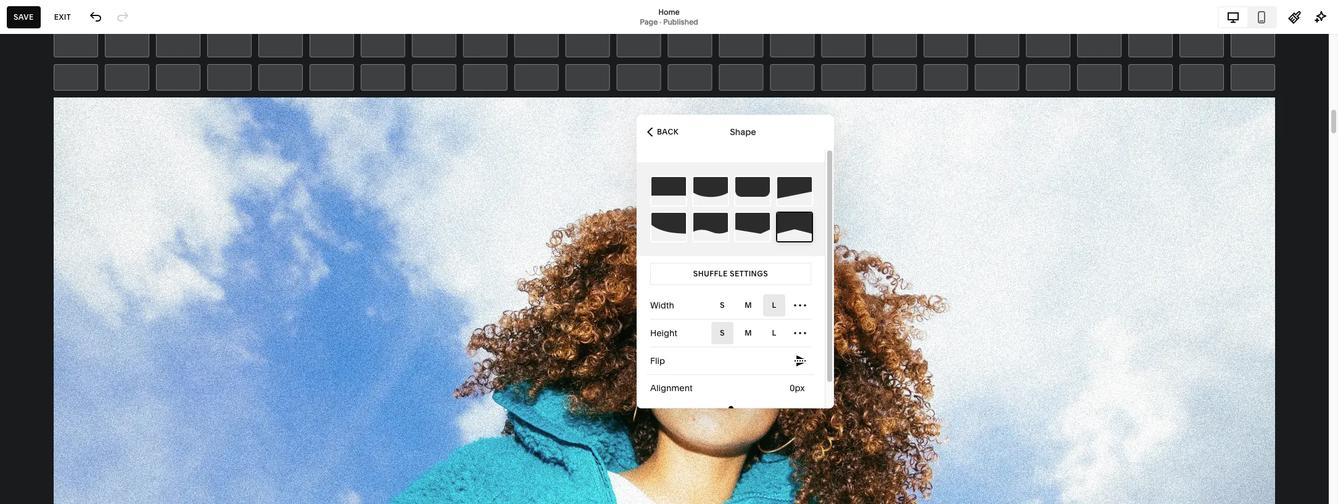 Task type: locate. For each thing, give the bounding box(es) containing it.
jagged shape image
[[736, 213, 770, 241]]

2 option group from the top
[[712, 322, 812, 344]]

settings
[[730, 269, 768, 278], [20, 400, 59, 412]]

library
[[49, 377, 82, 390]]

scheduling link
[[20, 187, 137, 202]]

flip
[[650, 355, 665, 367]]

exit button
[[47, 6, 78, 28]]

shuffle settings button
[[650, 263, 812, 285]]

scalloped shape image
[[652, 213, 686, 241]]

settings down asset
[[20, 400, 59, 412]]

2 l from the top
[[772, 328, 777, 338]]

0 vertical spatial settings
[[730, 269, 768, 278]]

settings right shuffle
[[730, 269, 768, 278]]

s
[[720, 301, 725, 310], [720, 328, 725, 338]]

contacts
[[20, 143, 63, 156]]

selling
[[20, 99, 52, 111]]

save
[[14, 12, 34, 21]]

s right height
[[720, 328, 725, 338]]

pointed shape image
[[778, 213, 812, 241]]

1 vertical spatial s
[[720, 328, 725, 338]]

Alignment text field
[[790, 381, 808, 395]]

no shape image
[[652, 177, 686, 206]]

1 vertical spatial m
[[745, 328, 752, 338]]

asset
[[20, 377, 47, 390]]

shape
[[730, 126, 756, 137]]

home
[[659, 7, 680, 16]]

0 vertical spatial m
[[745, 301, 752, 310]]

1 vertical spatial l
[[772, 328, 777, 338]]

alignment
[[650, 383, 693, 394]]

0 horizontal spatial settings
[[20, 400, 59, 412]]

1 l from the top
[[772, 301, 777, 310]]

back
[[657, 127, 679, 136]]

back button
[[644, 118, 683, 145]]

0 vertical spatial l
[[772, 301, 777, 310]]

asset library link
[[20, 377, 137, 392]]

contacts link
[[20, 143, 137, 157]]

exit
[[54, 12, 71, 21]]

website link
[[20, 76, 137, 91]]

1 m from the top
[[745, 301, 752, 310]]

1 vertical spatial option group
[[712, 322, 812, 344]]

selling link
[[20, 98, 137, 113]]

0 vertical spatial s
[[720, 301, 725, 310]]

0 vertical spatial option group
[[712, 294, 812, 317]]

2 s from the top
[[720, 328, 725, 338]]

1 horizontal spatial settings
[[730, 269, 768, 278]]

option group
[[712, 294, 812, 317], [712, 322, 812, 344]]

james peterson james.peterson1902@gmail.com
[[49, 462, 162, 481]]

shuffle settings
[[694, 269, 768, 278]]

2 m from the top
[[745, 328, 752, 338]]

tab list
[[1219, 7, 1276, 27]]

l
[[772, 301, 777, 310], [772, 328, 777, 338]]

1 s from the top
[[720, 301, 725, 310]]

s down shuffle settings button
[[720, 301, 725, 310]]

1 option group from the top
[[712, 294, 812, 317]]

james
[[49, 462, 72, 471]]

scheduling
[[20, 188, 74, 200]]

james.peterson1902@gmail.com
[[49, 472, 162, 481]]

m
[[745, 301, 752, 310], [745, 328, 752, 338]]



Task type: vqa. For each thing, say whether or not it's contained in the screenshot.
can on the left of page
no



Task type: describe. For each thing, give the bounding box(es) containing it.
option group for width
[[712, 294, 812, 317]]

m for height
[[745, 328, 752, 338]]

asset library
[[20, 377, 82, 390]]

settings link
[[20, 399, 137, 414]]

website
[[20, 77, 59, 89]]

published
[[663, 17, 698, 26]]

s for height
[[720, 328, 725, 338]]

wavy shape image
[[694, 213, 728, 241]]

1 vertical spatial settings
[[20, 400, 59, 412]]

Alignment range field
[[650, 395, 812, 422]]

page
[[640, 17, 658, 26]]

s for width
[[720, 301, 725, 310]]

marketing
[[20, 121, 68, 133]]

peterson
[[74, 462, 106, 471]]

marketing link
[[20, 120, 137, 135]]

width
[[650, 300, 674, 311]]

soft corners shape image
[[736, 177, 770, 206]]

·
[[660, 17, 662, 26]]

option group for height
[[712, 322, 812, 344]]

m for width
[[745, 301, 752, 310]]

l for width
[[772, 301, 777, 310]]

shuffle
[[694, 269, 728, 278]]

height
[[650, 328, 678, 339]]

slanted shape image
[[778, 177, 812, 206]]

rounded shape image
[[694, 177, 728, 206]]

save button
[[7, 6, 41, 28]]

analytics link
[[20, 165, 137, 180]]

l for height
[[772, 328, 777, 338]]

settings inside button
[[730, 269, 768, 278]]

analytics
[[20, 165, 64, 178]]

home page · published
[[640, 7, 698, 26]]



